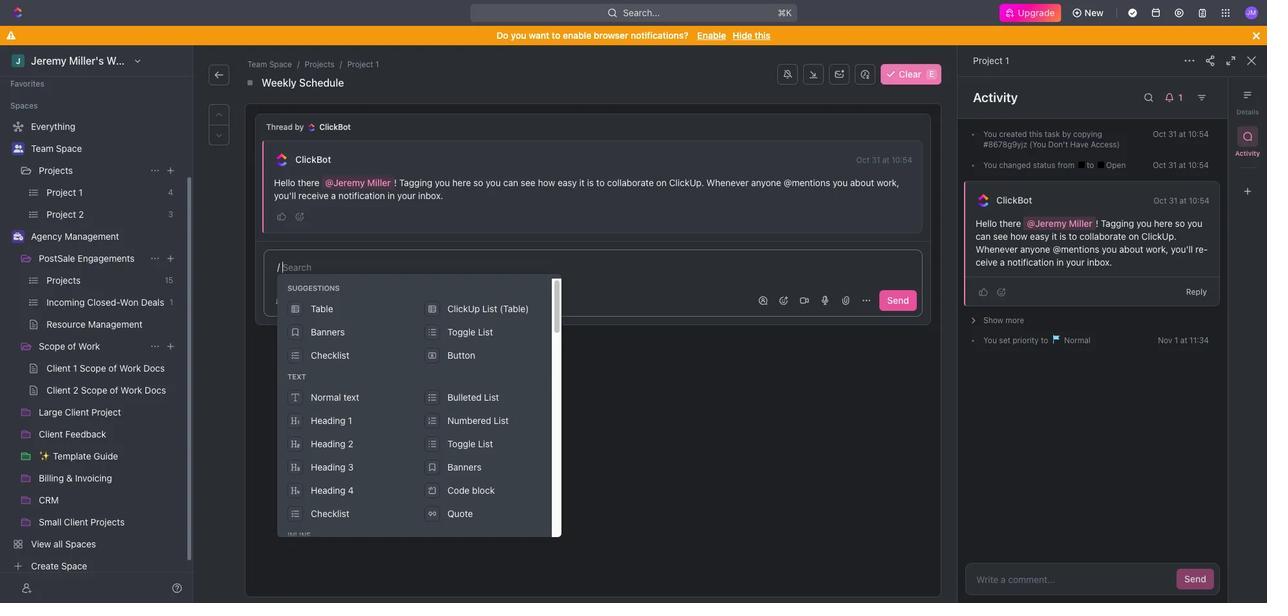 Task type: locate. For each thing, give the bounding box(es) containing it.
checklist up normal
[[311, 350, 350, 361]]

0 vertical spatial banners
[[311, 326, 345, 337]]

/ up weekly schedule link
[[297, 59, 300, 69]]

normal text
[[311, 392, 359, 403]]

work, inside "! tagging you here so you can see how easy it is to collaborate on clickup. whenever anyone @mentions you about work, you'll receive a notification in your inbox."
[[877, 177, 900, 188]]

1 inside 1 button
[[288, 295, 292, 306]]

heading for heading 1
[[311, 415, 346, 426]]

space up the weekly
[[269, 59, 292, 69]]

1 horizontal spatial projects link
[[302, 58, 337, 71]]

tree containing team space
[[5, 116, 181, 577]]

checklist
[[311, 350, 350, 361], [311, 508, 350, 519]]

activity down details
[[1236, 149, 1261, 157]]

! inside ! tagging you here so you can see how easy it is to collaborate on clickup. whenever anyone @mentions you about work, you'll re ceive a notification in your inbox.
[[1096, 218, 1099, 229]]

2 vertical spatial you
[[984, 335, 997, 345]]

collaborate
[[607, 177, 654, 188], [1080, 231, 1127, 242]]

0 vertical spatial is
[[587, 177, 594, 188]]

heading
[[311, 415, 346, 426], [311, 438, 346, 449], [311, 462, 346, 473], [311, 485, 346, 496]]

0 horizontal spatial projects link
[[39, 160, 145, 181]]

team space link
[[245, 58, 295, 71], [31, 138, 178, 159]]

there inside task sidebar content section
[[1000, 218, 1022, 229]]

you
[[511, 30, 527, 41], [435, 177, 450, 188], [486, 177, 501, 188], [833, 177, 848, 188], [1137, 218, 1152, 229], [1188, 218, 1203, 229], [1102, 244, 1117, 255]]

is for ceive
[[1060, 231, 1067, 242]]

sidebar navigation
[[0, 45, 193, 603]]

0 vertical spatial send
[[888, 295, 909, 306]]

0 vertical spatial send button
[[880, 290, 917, 311]]

0 vertical spatial in
[[388, 190, 395, 201]]

hello there up receive
[[274, 177, 322, 188]]

1 horizontal spatial team
[[248, 59, 267, 69]]

how for a
[[538, 177, 555, 188]]

0 vertical spatial projects link
[[302, 58, 337, 71]]

clickup. inside "! tagging you here so you can see how easy it is to collaborate on clickup. whenever anyone @mentions you about work, you'll receive a notification in your inbox."
[[669, 177, 704, 188]]

! for a
[[394, 177, 397, 188]]

on inside ! tagging you here so you can see how easy it is to collaborate on clickup. whenever anyone @mentions you about work, you'll re ceive a notification in your inbox.
[[1129, 231, 1140, 242]]

whenever
[[707, 177, 749, 188], [976, 244, 1018, 255]]

0 horizontal spatial !
[[394, 177, 397, 188]]

see inside "! tagging you here so you can see how easy it is to collaborate on clickup. whenever anyone @mentions you about work, you'll receive a notification in your inbox."
[[521, 177, 536, 188]]

whenever inside "! tagging you here so you can see how easy it is to collaborate on clickup. whenever anyone @mentions you about work, you'll receive a notification in your inbox."
[[707, 177, 749, 188]]

is inside "! tagging you here so you can see how easy it is to collaborate on clickup. whenever anyone @mentions you about work, you'll receive a notification in your inbox."
[[587, 177, 594, 188]]

list down clickup list (table)
[[478, 326, 493, 337]]

1 horizontal spatial space
[[269, 59, 292, 69]]

hello for ceive
[[976, 218, 997, 229]]

0 horizontal spatial see
[[521, 177, 536, 188]]

can for ceive
[[976, 231, 991, 242]]

at
[[1179, 129, 1187, 139], [883, 155, 890, 165], [1179, 160, 1187, 170], [1180, 196, 1187, 205], [1181, 335, 1188, 345]]

0 horizontal spatial you'll
[[274, 190, 296, 201]]

work, inside ! tagging you here so you can see how easy it is to collaborate on clickup. whenever anyone @mentions you about work, you'll re ceive a notification in your inbox.
[[1146, 244, 1169, 255]]

a inside ! tagging you here so you can see how easy it is to collaborate on clickup. whenever anyone @mentions you about work, you'll re ceive a notification in your inbox.
[[1000, 257, 1005, 268]]

collaborate inside "! tagging you here so you can see how easy it is to collaborate on clickup. whenever anyone @mentions you about work, you'll receive a notification in your inbox."
[[607, 177, 654, 188]]

send
[[888, 295, 909, 306], [1185, 573, 1207, 584]]

0 vertical spatial hello
[[274, 177, 295, 188]]

0 horizontal spatial tagging
[[399, 177, 433, 188]]

clickup.
[[669, 177, 704, 188], [1142, 231, 1177, 242]]

toggle list down numbered
[[448, 438, 493, 449]]

1 you from the top
[[984, 129, 997, 139]]

2 heading from the top
[[311, 438, 346, 449]]

spaces
[[10, 101, 38, 111]]

1 horizontal spatial send
[[1185, 573, 1207, 584]]

tree
[[5, 116, 181, 577]]

on inside "! tagging you here so you can see how easy it is to collaborate on clickup. whenever anyone @mentions you about work, you'll receive a notification in your inbox."
[[656, 177, 667, 188]]

work, for ceive
[[1146, 244, 1169, 255]]

0 vertical spatial whenever
[[707, 177, 749, 188]]

projects link up schedule
[[302, 58, 337, 71]]

heading left 2 on the left of page
[[311, 438, 346, 449]]

heading down normal
[[311, 415, 346, 426]]

0 horizontal spatial send
[[888, 295, 909, 306]]

tagging
[[399, 177, 433, 188], [1101, 218, 1135, 229]]

clickup list (table)
[[448, 303, 529, 314]]

agency management link
[[31, 226, 178, 247]]

project 1 link
[[973, 55, 1010, 66], [345, 58, 382, 71]]

scope of work link
[[39, 336, 145, 357]]

1 vertical spatial inbox.
[[1088, 257, 1113, 268]]

inbox. inside "! tagging you here so you can see how easy it is to collaborate on clickup. whenever anyone @mentions you about work, you'll receive a notification in your inbox."
[[418, 190, 443, 201]]

0 vertical spatial hello there
[[274, 177, 322, 188]]

easy inside "! tagging you here so you can see how easy it is to collaborate on clickup. whenever anyone @mentions you about work, you'll receive a notification in your inbox."
[[558, 177, 577, 188]]

projects up schedule
[[305, 59, 335, 69]]

1 checklist from the top
[[311, 350, 350, 361]]

0 vertical spatial you'll
[[274, 190, 296, 201]]

you'll left receive
[[274, 190, 296, 201]]

3 you from the top
[[984, 335, 997, 345]]

0 horizontal spatial clickup.
[[669, 177, 704, 188]]

0 vertical spatial team
[[248, 59, 267, 69]]

by right the thread
[[295, 122, 304, 132]]

0 vertical spatial can
[[503, 177, 518, 188]]

0 vertical spatial team space link
[[245, 58, 295, 71]]

you left set
[[984, 335, 997, 345]]

0 horizontal spatial here
[[453, 177, 471, 188]]

anyone inside "! tagging you here so you can see how easy it is to collaborate on clickup. whenever anyone @mentions you about work, you'll receive a notification in your inbox."
[[751, 177, 781, 188]]

weekly
[[262, 77, 297, 89]]

1 horizontal spatial here
[[1155, 218, 1173, 229]]

clickup. inside ! tagging you here so you can see how easy it is to collaborate on clickup. whenever anyone @mentions you about work, you'll re ceive a notification in your inbox.
[[1142, 231, 1177, 242]]

0 horizontal spatial a
[[331, 190, 336, 201]]

about for ceive
[[1120, 244, 1144, 255]]

by
[[295, 122, 304, 132], [1063, 129, 1072, 139]]

anyone
[[751, 177, 781, 188], [1021, 244, 1051, 255]]

0 vertical spatial a
[[331, 190, 336, 201]]

0 vertical spatial space
[[269, 59, 292, 69]]

team inside tree
[[31, 143, 54, 154]]

easy inside ! tagging you here so you can see how easy it is to collaborate on clickup. whenever anyone @mentions you about work, you'll re ceive a notification in your inbox.
[[1030, 231, 1050, 242]]

0 horizontal spatial team space link
[[31, 138, 178, 159]]

0 horizontal spatial inbox.
[[418, 190, 443, 201]]

1 horizontal spatial there
[[1000, 218, 1022, 229]]

project 1 link up weekly schedule link
[[345, 58, 382, 71]]

0 horizontal spatial there
[[298, 177, 320, 188]]

oct
[[1153, 129, 1167, 139], [857, 155, 870, 165], [1153, 160, 1167, 170], [1154, 196, 1167, 205]]

there down changed at the right top of the page
[[1000, 218, 1022, 229]]

0 horizontal spatial can
[[503, 177, 518, 188]]

here inside ! tagging you here so you can see how easy it is to collaborate on clickup. whenever anyone @mentions you about work, you'll re ceive a notification in your inbox.
[[1155, 218, 1173, 229]]

changed
[[1000, 160, 1031, 170]]

1 vertical spatial team space link
[[31, 138, 178, 159]]

1 vertical spatial anyone
[[1021, 244, 1051, 255]]

heading for heading 2
[[311, 438, 346, 449]]

whenever for a
[[707, 177, 749, 188]]

projects down the team space
[[39, 165, 73, 176]]

it
[[580, 177, 585, 188], [1052, 231, 1058, 242]]

projects link down the team space
[[39, 160, 145, 181]]

1 horizontal spatial it
[[1052, 231, 1058, 242]]

0 vertical spatial @mentions
[[784, 177, 831, 188]]

1 horizontal spatial collaborate
[[1080, 231, 1127, 242]]

1 horizontal spatial tagging
[[1101, 218, 1135, 229]]

to inside "! tagging you here so you can see how easy it is to collaborate on clickup. whenever anyone @mentions you about work, you'll receive a notification in your inbox."
[[597, 177, 605, 188]]

you'll
[[274, 190, 296, 201], [1171, 244, 1193, 255]]

anyone for a
[[751, 177, 781, 188]]

0 vertical spatial !
[[394, 177, 397, 188]]

/ up schedule
[[340, 59, 342, 69]]

tagging inside "! tagging you here so you can see how easy it is to collaborate on clickup. whenever anyone @mentions you about work, you'll receive a notification in your inbox."
[[399, 177, 433, 188]]

1 vertical spatial !
[[1096, 218, 1099, 229]]

/ up 1 button
[[277, 261, 280, 272]]

@mentions inside "! tagging you here so you can see how easy it is to collaborate on clickup. whenever anyone @mentions you about work, you'll receive a notification in your inbox."
[[784, 177, 831, 188]]

0 vertical spatial on
[[656, 177, 667, 188]]

project 1 link down upgrade link
[[973, 55, 1010, 66]]

hello there inside task sidebar content section
[[976, 218, 1024, 229]]

1 vertical spatial notification
[[1008, 257, 1054, 268]]

projects inside tree
[[39, 165, 73, 176]]

you
[[984, 129, 997, 139], [984, 160, 997, 170], [984, 335, 997, 345]]

1 horizontal spatial clickup.
[[1142, 231, 1177, 242]]

team
[[248, 59, 267, 69], [31, 143, 54, 154]]

schedule
[[299, 77, 344, 89]]

1 vertical spatial projects
[[39, 165, 73, 176]]

you for changed status from
[[984, 160, 997, 170]]

whenever inside ! tagging you here so you can see how easy it is to collaborate on clickup. whenever anyone @mentions you about work, you'll re ceive a notification in your inbox.
[[976, 244, 1018, 255]]

banners up code at left
[[448, 462, 482, 473]]

hello there for a
[[274, 177, 322, 188]]

set priority to
[[997, 335, 1051, 345]]

see inside ! tagging you here so you can see how easy it is to collaborate on clickup. whenever anyone @mentions you about work, you'll re ceive a notification in your inbox.
[[994, 231, 1008, 242]]

this up (you
[[1030, 129, 1043, 139]]

space inside tree
[[56, 143, 82, 154]]

0 horizontal spatial work,
[[877, 177, 900, 188]]

it for ceive
[[1052, 231, 1058, 242]]

upgrade link
[[1000, 4, 1062, 22]]

collaborate inside ! tagging you here so you can see how easy it is to collaborate on clickup. whenever anyone @mentions you about work, you'll re ceive a notification in your inbox.
[[1080, 231, 1127, 242]]

1 vertical spatial it
[[1052, 231, 1058, 242]]

copying
[[1074, 129, 1103, 139]]

0 vertical spatial how
[[538, 177, 555, 188]]

1 horizontal spatial your
[[1067, 257, 1085, 268]]

checklist down heading 4
[[311, 508, 350, 519]]

see for a
[[521, 177, 536, 188]]

/
[[297, 59, 300, 69], [340, 59, 342, 69], [277, 261, 280, 272]]

by up don't
[[1063, 129, 1072, 139]]

1 horizontal spatial how
[[1011, 231, 1028, 242]]

0 horizontal spatial anyone
[[751, 177, 781, 188]]

there up receive
[[298, 177, 320, 188]]

0 horizontal spatial send button
[[880, 290, 917, 311]]

toggle down numbered
[[448, 438, 476, 449]]

team space / projects / project 1
[[248, 59, 379, 69]]

work,
[[877, 177, 900, 188], [1146, 244, 1169, 255]]

0 vertical spatial here
[[453, 177, 471, 188]]

how inside "! tagging you here so you can see how easy it is to collaborate on clickup. whenever anyone @mentions you about work, you'll receive a notification in your inbox."
[[538, 177, 555, 188]]

1 for heading 1
[[348, 415, 352, 426]]

1 vertical spatial hello there
[[976, 218, 1024, 229]]

enable
[[563, 30, 592, 41]]

to
[[552, 30, 561, 41], [1087, 160, 1097, 170], [597, 177, 605, 188], [1069, 231, 1078, 242], [1041, 335, 1049, 345]]

0 horizontal spatial hello
[[274, 177, 295, 188]]

0 vertical spatial toggle
[[448, 326, 476, 337]]

about inside ! tagging you here so you can see how easy it is to collaborate on clickup. whenever anyone @mentions you about work, you'll re ceive a notification in your inbox.
[[1120, 244, 1144, 255]]

0 vertical spatial checklist
[[311, 350, 350, 361]]

1 vertical spatial banners
[[448, 462, 482, 473]]

clickbot up clickbot button
[[319, 122, 351, 132]]

see
[[521, 177, 536, 188], [994, 231, 1008, 242]]

details
[[1237, 108, 1259, 116]]

a inside "! tagging you here so you can see how easy it is to collaborate on clickup. whenever anyone @mentions you about work, you'll receive a notification in your inbox."
[[331, 190, 336, 201]]

on for ceive
[[1129, 231, 1140, 242]]

can inside "! tagging you here so you can see how easy it is to collaborate on clickup. whenever anyone @mentions you about work, you'll receive a notification in your inbox."
[[503, 177, 518, 188]]

oct 31 at 10:54
[[1153, 129, 1209, 139], [857, 155, 913, 165], [1153, 160, 1209, 170], [1154, 196, 1210, 205]]

1 vertical spatial you
[[984, 160, 997, 170]]

1
[[1006, 55, 1010, 66], [376, 59, 379, 69], [288, 295, 292, 306], [1175, 335, 1179, 345], [348, 415, 352, 426]]

activity down 'project 1' on the right top of page
[[973, 90, 1018, 105]]

numbered
[[448, 415, 492, 426]]

1 vertical spatial about
[[1120, 244, 1144, 255]]

heading for heading 4
[[311, 485, 346, 496]]

anyone for ceive
[[1021, 244, 1051, 255]]

have
[[1071, 140, 1089, 149]]

2 toggle from the top
[[448, 438, 476, 449]]

clickbot up receive
[[295, 154, 331, 165]]

#8678g9yjz
[[984, 140, 1028, 149]]

your inside "! tagging you here so you can see how easy it is to collaborate on clickup. whenever anyone @mentions you about work, you'll receive a notification in your inbox."
[[397, 190, 416, 201]]

thread
[[266, 122, 293, 132]]

clickup. for ceive
[[1142, 231, 1177, 242]]

toggle up 'button'
[[448, 326, 476, 337]]

banners down table
[[311, 326, 345, 337]]

activity
[[973, 90, 1018, 105], [1236, 149, 1261, 157]]

31
[[1169, 129, 1177, 139], [872, 155, 881, 165], [1169, 160, 1177, 170], [1169, 196, 1178, 205]]

list right numbered
[[494, 415, 509, 426]]

button
[[448, 350, 475, 361]]

@mentions
[[784, 177, 831, 188], [1053, 244, 1100, 255]]

hello there
[[274, 177, 322, 188], [976, 218, 1024, 229]]

hello there down changed at the right top of the page
[[976, 218, 1024, 229]]

1 horizontal spatial notification
[[1008, 257, 1054, 268]]

1 horizontal spatial inbox.
[[1088, 257, 1113, 268]]

don't
[[1049, 140, 1069, 149]]

! for ceive
[[1096, 218, 1099, 229]]

search...
[[623, 7, 660, 18]]

0 vertical spatial see
[[521, 177, 536, 188]]

this inside you created this task by copying #8678g9yjz (you don't have access)
[[1030, 129, 1043, 139]]

activity inside task sidebar navigation "tab list"
[[1236, 149, 1261, 157]]

suggestions
[[288, 284, 340, 292]]

1 vertical spatial hello
[[976, 218, 997, 229]]

you'll inside ! tagging you here so you can see how easy it is to collaborate on clickup. whenever anyone @mentions you about work, you'll re ceive a notification in your inbox.
[[1171, 244, 1193, 255]]

nov
[[1158, 335, 1173, 345]]

how inside ! tagging you here so you can see how easy it is to collaborate on clickup. whenever anyone @mentions you about work, you'll re ceive a notification in your inbox.
[[1011, 231, 1028, 242]]

anyone inside ! tagging you here so you can see how easy it is to collaborate on clickup. whenever anyone @mentions you about work, you'll re ceive a notification in your inbox.
[[1021, 244, 1051, 255]]

changed status from
[[997, 160, 1077, 170]]

you'll left re
[[1171, 244, 1193, 255]]

easy
[[558, 177, 577, 188], [1030, 231, 1050, 242]]

space right 'user group' icon
[[56, 143, 82, 154]]

activity inside task sidebar content section
[[973, 90, 1018, 105]]

0 horizontal spatial project 1 link
[[345, 58, 382, 71]]

2 toggle list from the top
[[448, 438, 493, 449]]

0 vertical spatial work,
[[877, 177, 900, 188]]

1 vertical spatial how
[[1011, 231, 1028, 242]]

1 vertical spatial this
[[1030, 129, 1043, 139]]

send button inside task sidebar content section
[[1177, 569, 1215, 590]]

so for a
[[474, 177, 483, 188]]

so inside ! tagging you here so you can see how easy it is to collaborate on clickup. whenever anyone @mentions you about work, you'll re ceive a notification in your inbox.
[[1176, 218, 1185, 229]]

clickbot down changed at the right top of the page
[[997, 195, 1033, 206]]

here inside "! tagging you here so you can see how easy it is to collaborate on clickup. whenever anyone @mentions you about work, you'll receive a notification in your inbox."
[[453, 177, 471, 188]]

team up the weekly
[[248, 59, 267, 69]]

at for set priority to
[[1181, 335, 1188, 345]]

1 horizontal spatial !
[[1096, 218, 1099, 229]]

1 vertical spatial collaborate
[[1080, 231, 1127, 242]]

1 vertical spatial space
[[56, 143, 82, 154]]

tree inside "sidebar" navigation
[[5, 116, 181, 577]]

clickbot
[[319, 122, 351, 132], [295, 154, 331, 165], [997, 195, 1033, 206]]

0 vertical spatial inbox.
[[418, 190, 443, 201]]

1 vertical spatial clickup.
[[1142, 231, 1177, 242]]

a
[[331, 190, 336, 201], [1000, 257, 1005, 268]]

you'll for ceive
[[1171, 244, 1193, 255]]

0 horizontal spatial on
[[656, 177, 667, 188]]

1 horizontal spatial see
[[994, 231, 1008, 242]]

1 vertical spatial checklist
[[311, 508, 350, 519]]

tagging for a
[[399, 177, 433, 188]]

!
[[394, 177, 397, 188], [1096, 218, 1099, 229]]

in
[[388, 190, 395, 201], [1057, 257, 1064, 268]]

@mentions for ceive
[[1053, 244, 1100, 255]]

is inside ! tagging you here so you can see how easy it is to collaborate on clickup. whenever anyone @mentions you about work, you'll re ceive a notification in your inbox.
[[1060, 231, 1067, 242]]

1 vertical spatial so
[[1176, 218, 1185, 229]]

can
[[503, 177, 518, 188], [976, 231, 991, 242]]

1 for project 1
[[1006, 55, 1010, 66]]

you left changed at the right top of the page
[[984, 160, 997, 170]]

heading left the 3
[[311, 462, 346, 473]]

you'll inside "! tagging you here so you can see how easy it is to collaborate on clickup. whenever anyone @mentions you about work, you'll receive a notification in your inbox."
[[274, 190, 296, 201]]

team for team space
[[31, 143, 54, 154]]

@mentions inside ! tagging you here so you can see how easy it is to collaborate on clickup. whenever anyone @mentions you about work, you'll re ceive a notification in your inbox.
[[1053, 244, 1100, 255]]

1 inside task sidebar content section
[[1175, 335, 1179, 345]]

here
[[453, 177, 471, 188], [1155, 218, 1173, 229]]

0 vertical spatial about
[[851, 177, 875, 188]]

0 vertical spatial you
[[984, 129, 997, 139]]

1 horizontal spatial a
[[1000, 257, 1005, 268]]

1 horizontal spatial so
[[1176, 218, 1185, 229]]

work, for a
[[877, 177, 900, 188]]

0 horizontal spatial team
[[31, 143, 54, 154]]

! inside "! tagging you here so you can see how easy it is to collaborate on clickup. whenever anyone @mentions you about work, you'll receive a notification in your inbox."
[[394, 177, 397, 188]]

1 toggle list from the top
[[448, 326, 493, 337]]

1 vertical spatial activity
[[1236, 149, 1261, 157]]

at for changed status from
[[1179, 160, 1187, 170]]

task sidebar content section
[[958, 77, 1228, 603]]

you inside you created this task by copying #8678g9yjz (you don't have access)
[[984, 129, 997, 139]]

1 horizontal spatial hello there
[[976, 218, 1024, 229]]

0 vertical spatial anyone
[[751, 177, 781, 188]]

you up #8678g9yjz
[[984, 129, 997, 139]]

2 checklist from the top
[[311, 508, 350, 519]]

1 horizontal spatial easy
[[1030, 231, 1050, 242]]

this
[[755, 30, 771, 41], [1030, 129, 1043, 139]]

4 heading from the top
[[311, 485, 346, 496]]

toggle list down clickup
[[448, 326, 493, 337]]

hello inside task sidebar content section
[[976, 218, 997, 229]]

it inside ! tagging you here so you can see how easy it is to collaborate on clickup. whenever anyone @mentions you about work, you'll re ceive a notification in your inbox.
[[1052, 231, 1058, 242]]

1 heading from the top
[[311, 415, 346, 426]]

so inside "! tagging you here so you can see how easy it is to collaborate on clickup. whenever anyone @mentions you about work, you'll receive a notification in your inbox."
[[474, 177, 483, 188]]

heading left 4
[[311, 485, 346, 496]]

about inside "! tagging you here so you can see how easy it is to collaborate on clickup. whenever anyone @mentions you about work, you'll receive a notification in your inbox."
[[851, 177, 875, 188]]

0 horizontal spatial is
[[587, 177, 594, 188]]

clickup
[[448, 303, 480, 314]]

2 horizontal spatial /
[[340, 59, 342, 69]]

1 vertical spatial on
[[1129, 231, 1140, 242]]

heading 1
[[311, 415, 352, 426]]

can inside ! tagging you here so you can see how easy it is to collaborate on clickup. whenever anyone @mentions you about work, you'll re ceive a notification in your inbox.
[[976, 231, 991, 242]]

it inside "! tagging you here so you can see how easy it is to collaborate on clickup. whenever anyone @mentions you about work, you'll receive a notification in your inbox."
[[580, 177, 585, 188]]

tagging inside ! tagging you here so you can see how easy it is to collaborate on clickup. whenever anyone @mentions you about work, you'll re ceive a notification in your inbox.
[[1101, 218, 1135, 229]]

about
[[851, 177, 875, 188], [1120, 244, 1144, 255]]

weekly schedule link
[[259, 75, 347, 90]]

projects
[[305, 59, 335, 69], [39, 165, 73, 176]]

3 heading from the top
[[311, 462, 346, 473]]

1 horizontal spatial work,
[[1146, 244, 1169, 255]]

1 horizontal spatial is
[[1060, 231, 1067, 242]]

1 vertical spatial whenever
[[976, 244, 1018, 255]]

here for ceive
[[1155, 218, 1173, 229]]

user group image
[[13, 145, 23, 153]]

notifications?
[[631, 30, 689, 41]]

team right 'user group' icon
[[31, 143, 54, 154]]

2 vertical spatial clickbot
[[997, 195, 1033, 206]]

1 vertical spatial a
[[1000, 257, 1005, 268]]

1 horizontal spatial hello
[[976, 218, 997, 229]]

this right hide
[[755, 30, 771, 41]]

2 you from the top
[[984, 160, 997, 170]]



Task type: describe. For each thing, give the bounding box(es) containing it.
work
[[78, 341, 100, 352]]

re
[[1196, 244, 1208, 255]]

1 horizontal spatial project 1 link
[[973, 55, 1010, 66]]

0 horizontal spatial project
[[347, 59, 373, 69]]

normal
[[1062, 335, 1091, 345]]

hide
[[733, 30, 753, 41]]

tagging for ceive
[[1101, 218, 1135, 229]]

here for a
[[453, 177, 471, 188]]

list left (table)
[[483, 303, 498, 314]]

code
[[448, 485, 470, 496]]

do you want to enable browser notifications? enable hide this
[[497, 30, 771, 41]]

you created this task by copying #8678g9yjz (you don't have access)
[[984, 129, 1120, 149]]

1 vertical spatial projects link
[[39, 160, 145, 181]]

e
[[930, 69, 934, 79]]

new button
[[1067, 3, 1112, 23]]

at for created this task by copying
[[1179, 129, 1187, 139]]

easy for ceive
[[1030, 231, 1050, 242]]

receive
[[299, 190, 329, 201]]

1 button
[[270, 290, 300, 311]]

team space
[[31, 143, 82, 154]]

see for ceive
[[994, 231, 1008, 242]]

reply
[[1187, 287, 1207, 296]]

by inside you created this task by copying #8678g9yjz (you don't have access)
[[1063, 129, 1072, 139]]

whenever for ceive
[[976, 244, 1018, 255]]

send inside task sidebar content section
[[1185, 573, 1207, 584]]

access)
[[1091, 140, 1120, 149]]

0 horizontal spatial this
[[755, 30, 771, 41]]

list down numbered list
[[478, 438, 493, 449]]

task
[[1045, 129, 1061, 139]]

normal
[[311, 392, 341, 403]]

about for a
[[851, 177, 875, 188]]

priority
[[1013, 335, 1039, 345]]

(you
[[1030, 140, 1046, 149]]

team for team space / projects / project 1
[[248, 59, 267, 69]]

heading for heading 3
[[311, 462, 346, 473]]

new
[[1085, 7, 1104, 18]]

clear
[[899, 69, 922, 80]]

inline
[[288, 531, 311, 539]]

status
[[1033, 160, 1056, 170]]

quote
[[448, 508, 473, 519]]

reply button
[[1181, 284, 1213, 300]]

your inside ! tagging you here so you can see how easy it is to collaborate on clickup. whenever anyone @mentions you about work, you'll re ceive a notification in your inbox.
[[1067, 257, 1085, 268]]

of
[[68, 341, 76, 352]]

heading 4
[[311, 485, 354, 496]]

⌘k
[[778, 7, 792, 18]]

inbox. inside ! tagging you here so you can see how easy it is to collaborate on clickup. whenever anyone @mentions you about work, you'll re ceive a notification in your inbox.
[[1088, 257, 1113, 268]]

it for a
[[580, 177, 585, 188]]

in inside ! tagging you here so you can see how easy it is to collaborate on clickup. whenever anyone @mentions you about work, you'll re ceive a notification in your inbox.
[[1057, 257, 1064, 268]]

there for ceive
[[1000, 218, 1022, 229]]

to inside ! tagging you here so you can see how easy it is to collaborate on clickup. whenever anyone @mentions you about work, you'll re ceive a notification in your inbox.
[[1069, 231, 1078, 242]]

(table)
[[500, 303, 529, 314]]

enable
[[698, 30, 726, 41]]

open
[[1104, 160, 1126, 170]]

! tagging you here so you can see how easy it is to collaborate on clickup. whenever anyone @mentions you about work, you'll re ceive a notification in your inbox.
[[976, 218, 1208, 268]]

favorites button
[[5, 76, 50, 92]]

! tagging you here so you can see how easy it is to collaborate on clickup. whenever anyone @mentions you about work, you'll receive a notification in your inbox.
[[274, 177, 902, 201]]

collaborate for ceive
[[1080, 231, 1127, 242]]

how for ceive
[[1011, 231, 1028, 242]]

bulleted list
[[448, 392, 499, 403]]

0 horizontal spatial by
[[295, 122, 304, 132]]

agency
[[31, 231, 62, 242]]

upgrade
[[1018, 7, 1055, 18]]

you for set priority to
[[984, 335, 997, 345]]

collaborate for a
[[607, 177, 654, 188]]

scope of work
[[39, 341, 100, 352]]

you'll for a
[[274, 190, 296, 201]]

@mentions for a
[[784, 177, 831, 188]]

thread by
[[266, 122, 304, 132]]

table
[[311, 303, 333, 314]]

postsale engagements link
[[39, 248, 145, 269]]

ceive
[[976, 244, 1208, 268]]

postsale
[[39, 253, 75, 264]]

text
[[344, 392, 359, 403]]

clickbot button
[[295, 154, 332, 165]]

scope
[[39, 341, 65, 352]]

space for team space
[[56, 143, 82, 154]]

easy for a
[[558, 177, 577, 188]]

project 1
[[973, 55, 1010, 66]]

task sidebar navigation tab list
[[1234, 85, 1262, 202]]

hello for a
[[274, 177, 295, 188]]

0 vertical spatial clickbot
[[319, 122, 351, 132]]

list up numbered list
[[484, 392, 499, 403]]

can for a
[[503, 177, 518, 188]]

clickbot inside button
[[295, 154, 331, 165]]

so for ceive
[[1176, 218, 1185, 229]]

in inside "! tagging you here so you can see how easy it is to collaborate on clickup. whenever anyone @mentions you about work, you'll receive a notification in your inbox."
[[388, 190, 395, 201]]

favorites
[[10, 79, 44, 89]]

1 horizontal spatial projects
[[305, 59, 335, 69]]

there for a
[[298, 177, 320, 188]]

3
[[348, 462, 354, 473]]

weekly schedule
[[262, 77, 344, 89]]

engagements
[[78, 253, 135, 264]]

numbered list
[[448, 415, 509, 426]]

set
[[1000, 335, 1011, 345]]

heading 2
[[311, 438, 354, 449]]

space for team space / projects / project 1
[[269, 59, 292, 69]]

1 horizontal spatial project
[[973, 55, 1003, 66]]

clickbot inside task sidebar content section
[[997, 195, 1033, 206]]

clickup. for a
[[669, 177, 704, 188]]

postsale engagements
[[39, 253, 135, 264]]

created
[[1000, 129, 1027, 139]]

do
[[497, 30, 509, 41]]

on for a
[[656, 177, 667, 188]]

1 toggle from the top
[[448, 326, 476, 337]]

from
[[1058, 160, 1075, 170]]

notification inside ! tagging you here so you can see how easy it is to collaborate on clickup. whenever anyone @mentions you about work, you'll re ceive a notification in your inbox.
[[1008, 257, 1054, 268]]

want
[[529, 30, 550, 41]]

hello there for ceive
[[976, 218, 1024, 229]]

agency management
[[31, 231, 119, 242]]

code block
[[448, 485, 495, 496]]

text
[[288, 372, 306, 381]]

heading 3
[[311, 462, 354, 473]]

1 horizontal spatial banners
[[448, 462, 482, 473]]

1 for nov 1 at 11:34
[[1175, 335, 1179, 345]]

browser
[[594, 30, 629, 41]]

management
[[65, 231, 119, 242]]

block
[[472, 485, 495, 496]]

11:34
[[1190, 335, 1209, 345]]

0 horizontal spatial /
[[277, 261, 280, 272]]

1 horizontal spatial team space link
[[245, 58, 295, 71]]

bulleted
[[448, 392, 482, 403]]

notification inside "! tagging you here so you can see how easy it is to collaborate on clickup. whenever anyone @mentions you about work, you'll receive a notification in your inbox."
[[339, 190, 385, 201]]

1 horizontal spatial /
[[297, 59, 300, 69]]

nov 1 at 11:34
[[1158, 335, 1209, 345]]

business time image
[[13, 233, 23, 240]]

4
[[348, 485, 354, 496]]

2
[[348, 438, 354, 449]]

is for a
[[587, 177, 594, 188]]



Task type: vqa. For each thing, say whether or not it's contained in the screenshot.
AGENCY MANAGEMENT
yes



